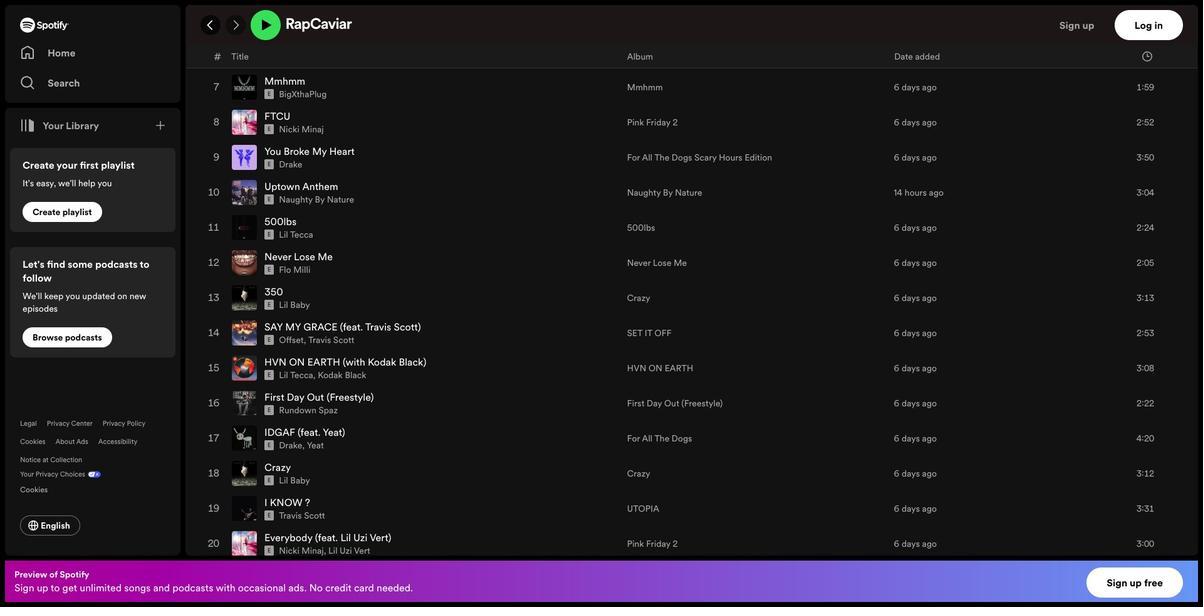 Task type: vqa. For each thing, say whether or not it's contained in the screenshot.


Task type: describe. For each thing, give the bounding box(es) containing it.
yeat)
[[323, 425, 345, 439]]

explicit element for hvn
[[265, 370, 274, 380]]

days for say my grace (feat. travis scott)
[[902, 327, 921, 339]]

lose for never lose me e
[[294, 250, 315, 263]]

savage inside the surround sound (feat. 21 savage & baby tate) e
[[378, 4, 411, 18]]

(do
[[311, 39, 327, 53]]

it)
[[329, 39, 338, 53]]

podcasts inside the preview of spotify sign up to get unlimited songs and podcasts with occasional ads. no credit card needed.
[[173, 581, 214, 594]]

english button
[[20, 515, 80, 536]]

6 days ago for 350
[[895, 292, 938, 304]]

lil baby for crazy
[[279, 474, 310, 487]]

home
[[48, 46, 76, 60]]

1 horizontal spatial naughty
[[628, 186, 661, 199]]

log
[[1135, 18, 1153, 32]]

ftcu cell
[[232, 105, 618, 139]]

utopia link
[[628, 502, 660, 515]]

title
[[231, 50, 249, 62]]

never for never lose me e
[[265, 250, 292, 263]]

day for first day out (freestyle) e
[[287, 390, 305, 404]]

1 cookies from the top
[[20, 437, 45, 446]]

first day out (freestyle) link inside cell
[[265, 390, 374, 404]]

e inside first day out (freestyle) e
[[268, 406, 271, 414]]

ago for first day out (freestyle)
[[923, 397, 938, 410]]

0 horizontal spatial mmhmm link
[[265, 74, 306, 88]]

pink for ftcu
[[628, 116, 645, 129]]

you for some
[[66, 290, 80, 302]]

surround
[[265, 4, 306, 18]]

no
[[309, 581, 323, 594]]

idgaf (feat. yeat) link
[[265, 425, 345, 439]]

heart
[[330, 144, 355, 158]]

offset link
[[279, 334, 304, 346]]

explicit element for ftcu
[[265, 124, 274, 134]]

off
[[655, 327, 672, 339]]

privacy for privacy center
[[47, 419, 69, 428]]

to inside the preview of spotify sign up to get unlimited songs and podcasts with occasional ads. no credit card needed.
[[51, 581, 60, 594]]

500lbs for 500lbs
[[628, 221, 656, 234]]

privacy policy link
[[103, 419, 146, 428]]

e inside "ftcu e"
[[268, 126, 271, 133]]

hours
[[719, 151, 743, 164]]

drake for drake , yeat
[[279, 439, 303, 452]]

rapcaviar
[[286, 18, 352, 33]]

lil tecca link inside hvn on earth (with kodak black) "cell"
[[279, 369, 313, 381]]

policy
[[127, 419, 146, 428]]

e inside i know ? e
[[268, 512, 271, 519]]

e inside crazy e
[[268, 477, 271, 484]]

jid , 21 savage , baby tate
[[279, 18, 380, 30]]

1 horizontal spatial nature
[[676, 186, 703, 199]]

sign up
[[1060, 18, 1095, 32]]

ads
[[76, 437, 88, 446]]

edition
[[745, 151, 773, 164]]

6 days ago for mmhmm
[[895, 81, 938, 94]]

lil baby for 350
[[279, 299, 310, 311]]

6 days ago for never lose me
[[895, 257, 938, 269]]

500lbs for 500lbs e
[[265, 215, 297, 228]]

out for first day out (freestyle)
[[665, 397, 680, 410]]

baby tate link
[[341, 18, 380, 30]]

browse podcasts
[[33, 331, 102, 344]]

get
[[62, 581, 77, 594]]

duration image
[[1143, 51, 1153, 61]]

1 horizontal spatial naughty by nature link
[[628, 186, 703, 199]]

days for idgaf (feat. yeat)
[[902, 432, 921, 445]]

drake for drake
[[279, 158, 303, 171]]

(feat. inside idgaf (feat. yeat) e
[[298, 425, 321, 439]]

crazy link for 350
[[628, 292, 651, 304]]

2:53
[[1138, 327, 1155, 339]]

baby inside crazy cell
[[291, 474, 310, 487]]

and
[[153, 581, 170, 594]]

350 link
[[265, 285, 283, 299]]

e inside the hvn on earth (with kodak black) e
[[268, 371, 271, 379]]

1 6 from the top
[[895, 46, 900, 58]]

6 for say my grace (feat. travis scott)
[[895, 327, 900, 339]]

pink friday 2 for ftcu
[[628, 116, 678, 129]]

6 for you broke my heart
[[895, 151, 900, 164]]

log in button
[[1115, 10, 1184, 40]]

drake link inside idgaf (feat. yeat) cell
[[279, 439, 303, 452]]

6 for never lose me
[[895, 257, 900, 269]]

3:50
[[1138, 151, 1155, 164]]

first
[[80, 158, 99, 172]]

drake link inside you broke my heart cell
[[279, 158, 303, 171]]

baby left the tate
[[341, 18, 361, 30]]

1 horizontal spatial naughty by nature
[[628, 186, 703, 199]]

baby inside the surround sound (feat. 21 savage & baby tate) e
[[422, 4, 445, 18]]

create playlist button
[[23, 202, 102, 222]]

6 days ago for say my grace (feat. travis scott)
[[895, 327, 938, 339]]

3:08
[[1138, 362, 1155, 374]]

search
[[48, 76, 80, 90]]

sign for sign up
[[1060, 18, 1081, 32]]

new
[[130, 290, 146, 302]]

hvn on earth (with kodak black) e
[[265, 355, 427, 379]]

6 days ago for everybody (feat. lil uzi vert)
[[895, 538, 938, 550]]

lil tecca link inside '500lbs' 'cell'
[[279, 228, 313, 241]]

350 e
[[265, 285, 283, 309]]

e inside you broke my heart e
[[268, 161, 271, 168]]

for all the dogs link
[[628, 432, 693, 445]]

1 cell from the left
[[628, 0, 885, 34]]

travis scott
[[279, 509, 325, 522]]

me for never lose me
[[674, 257, 687, 269]]

days for crazy
[[902, 467, 921, 480]]

surround sound (feat. 21 savage & baby tate) e
[[265, 4, 469, 28]]

search link
[[20, 70, 166, 95]]

podcasts inside let's find some podcasts to follow we'll keep you updated on new episodes
[[95, 257, 138, 271]]

california consumer privacy act (ccpa) opt-out icon image
[[85, 470, 101, 482]]

6 for 500lbs
[[895, 221, 900, 234]]

6 days ago for idgaf (feat. yeat)
[[895, 432, 938, 445]]

350 cell
[[232, 281, 618, 315]]

spotify image
[[20, 18, 69, 33]]

6 for ftcu
[[895, 116, 900, 129]]

uptown anthem cell
[[232, 176, 618, 210]]

offset
[[279, 334, 304, 346]]

nature inside uptown anthem 'cell'
[[327, 193, 354, 206]]

jid link
[[279, 18, 293, 30]]

set it off
[[628, 327, 672, 339]]

explicit element for uptown
[[265, 195, 274, 205]]

songs
[[124, 581, 151, 594]]

sound
[[309, 4, 338, 18]]

dogs for idgaf (feat. yeat)
[[672, 432, 693, 445]]

we'll
[[58, 177, 76, 189]]

(freestyle) for first day out (freestyle)
[[682, 397, 723, 410]]

never lose me cell
[[232, 246, 618, 280]]

ago for i know ?
[[923, 502, 938, 515]]

2 for everybody (feat. lil uzi vert)
[[673, 538, 678, 550]]

vert
[[354, 544, 371, 557]]

minaj for nicki minaj
[[302, 123, 324, 136]]

lose for never lose me
[[653, 257, 672, 269]]

out for first day out (freestyle) e
[[307, 390, 324, 404]]

ago for never lose me
[[923, 257, 938, 269]]

credit
[[325, 581, 352, 594]]

jid
[[279, 18, 293, 30]]

never for never lose me
[[628, 257, 651, 269]]

broke
[[284, 144, 310, 158]]

2:24
[[1138, 221, 1155, 234]]

for for you broke my heart
[[628, 151, 640, 164]]

follow
[[23, 271, 52, 285]]

1 horizontal spatial never lose me link
[[628, 257, 687, 269]]

2 cookies from the top
[[20, 484, 48, 495]]

library
[[66, 119, 99, 132]]

it's
[[23, 177, 34, 189]]

lil inside '500lbs' 'cell'
[[279, 228, 288, 241]]

idgaf (feat. yeat) cell
[[232, 422, 618, 455]]

0 horizontal spatial kodak
[[318, 369, 343, 381]]

notice at collection
[[20, 455, 82, 465]]

black
[[345, 369, 367, 381]]

first for first day out (freestyle)
[[628, 397, 645, 410]]

ftcu e
[[265, 109, 291, 133]]

kodak inside the hvn on earth (with kodak black) e
[[368, 355, 397, 369]]

ftcu
[[265, 109, 291, 123]]

explicit element for first
[[265, 405, 274, 415]]

1 cookies link from the top
[[20, 437, 45, 446]]

explicit element for say
[[265, 335, 274, 345]]

pink for everybody (feat. lil uzi vert)
[[628, 538, 645, 550]]

1 horizontal spatial travis
[[309, 334, 331, 346]]

ago for 500lbs
[[923, 221, 938, 234]]

free
[[1145, 576, 1164, 589]]

lil inside 350 cell
[[279, 299, 288, 311]]

2:03
[[1138, 46, 1155, 58]]

you broke my heart link
[[265, 144, 355, 158]]

browse
[[33, 331, 63, 344]]

e inside the surround sound (feat. 21 savage & baby tate) e
[[268, 20, 271, 28]]

e inside never lose me e
[[268, 266, 271, 274]]

you broke my heart cell
[[232, 141, 618, 174]]

notice
[[20, 455, 41, 465]]

for all the dogs
[[628, 432, 693, 445]]

e inside say my grace (feat. travis scott) e
[[268, 336, 271, 344]]

explicit element for 350
[[265, 300, 274, 310]]

6 days ago for crazy
[[895, 467, 938, 480]]

6 for i know ?
[[895, 502, 900, 515]]

your library button
[[15, 113, 104, 138]]

uptown anthem link
[[265, 179, 338, 193]]

easy,
[[36, 177, 56, 189]]

6 for 350
[[895, 292, 900, 304]]

ago for ftcu
[[923, 116, 938, 129]]

earth for hvn on earth (with kodak black) e
[[308, 355, 340, 369]]

e inside uptown anthem e
[[268, 196, 271, 203]]

ago for hvn on earth (with kodak black)
[[923, 362, 938, 374]]

friday for ftcu
[[647, 116, 671, 129]]

for all the dogs scary hours edition
[[628, 151, 773, 164]]

4:20
[[1138, 432, 1155, 445]]

soak city (do it) cell
[[232, 35, 618, 69]]

6 for everybody (feat. lil uzi vert)
[[895, 538, 900, 550]]

your library
[[43, 119, 99, 132]]

on for hvn on earth (with kodak black) e
[[289, 355, 305, 369]]

crazy for 350
[[628, 292, 651, 304]]

you for first
[[97, 177, 112, 189]]

21 inside the surround sound (feat. 21 savage & baby tate) e
[[366, 4, 375, 18]]

playlist inside "button"
[[63, 206, 92, 218]]

# row
[[201, 45, 1183, 68]]

2:05
[[1138, 257, 1155, 269]]

sign inside the preview of spotify sign up to get unlimited songs and podcasts with occasional ads. no credit card needed.
[[14, 581, 34, 594]]

1 nicki minaj link from the top
[[279, 123, 324, 136]]

lil tecca , kodak black
[[279, 369, 367, 381]]

lottery pick link
[[628, 46, 675, 58]]

never lose me e
[[265, 250, 333, 274]]

minaj for nicki minaj , lil uzi vert
[[302, 544, 324, 557]]

up inside the preview of spotify sign up to get unlimited songs and podcasts with occasional ads. no credit card needed.
[[37, 581, 48, 594]]

e inside 500lbs e
[[268, 231, 271, 238]]

everybody (feat. lil uzi vert) e
[[265, 531, 392, 554]]

create your first playlist it's easy, we'll help you
[[23, 158, 135, 189]]

ago for say my grace (feat. travis scott)
[[923, 327, 938, 339]]

6 for hvn on earth (with kodak black)
[[895, 362, 900, 374]]

0 horizontal spatial uzi
[[340, 544, 352, 557]]

6 days ago for hvn on earth (with kodak black)
[[895, 362, 938, 374]]

crazy link for crazy
[[628, 467, 651, 480]]

1:59
[[1138, 81, 1155, 94]]

log in
[[1135, 18, 1164, 32]]

6 for crazy
[[895, 467, 900, 480]]

to inside let's find some podcasts to follow we'll keep you updated on new episodes
[[140, 257, 150, 271]]

2 cookies link from the top
[[20, 482, 58, 495]]

explicit element for surround
[[265, 19, 274, 29]]

rundown spaz link
[[279, 404, 338, 416]]

ftcu link
[[265, 109, 291, 123]]



Task type: locate. For each thing, give the bounding box(es) containing it.
nature down heart
[[327, 193, 354, 206]]

4 6 from the top
[[895, 151, 900, 164]]

minaj inside everybody (feat. lil uzi vert) cell
[[302, 544, 324, 557]]

nicki minaj , lil uzi vert
[[279, 544, 371, 557]]

0 horizontal spatial savage
[[308, 18, 337, 30]]

6 days ago
[[895, 46, 938, 58], [895, 81, 938, 94], [895, 116, 938, 129], [895, 151, 938, 164], [895, 221, 938, 234], [895, 257, 938, 269], [895, 292, 938, 304], [895, 327, 938, 339], [895, 362, 938, 374], [895, 397, 938, 410], [895, 432, 938, 445], [895, 467, 938, 480], [895, 502, 938, 515], [895, 538, 938, 550]]

1 days from the top
[[902, 46, 921, 58]]

2 pink from the top
[[628, 538, 645, 550]]

lottery pick
[[628, 46, 675, 58]]

ago for idgaf (feat. yeat)
[[923, 432, 938, 445]]

0 horizontal spatial on
[[289, 355, 305, 369]]

pink friday 2 link for everybody (feat. lil uzi vert)
[[628, 538, 678, 550]]

mmhmm inside mmhmm cell
[[265, 74, 306, 88]]

up left free at bottom
[[1131, 576, 1143, 589]]

1 e from the top
[[268, 20, 271, 28]]

days
[[902, 46, 921, 58], [902, 81, 921, 94], [902, 116, 921, 129], [902, 151, 921, 164], [902, 221, 921, 234], [902, 257, 921, 269], [902, 292, 921, 304], [902, 327, 921, 339], [902, 362, 921, 374], [902, 397, 921, 410], [902, 432, 921, 445], [902, 467, 921, 480], [902, 502, 921, 515], [902, 538, 921, 550]]

pink friday 2 link down "utopia" "link"
[[628, 538, 678, 550]]

0 vertical spatial lil baby link
[[279, 299, 310, 311]]

, inside say my grace (feat. travis scott) cell
[[304, 334, 306, 346]]

2:52
[[1138, 116, 1155, 129]]

0 vertical spatial scott
[[334, 334, 355, 346]]

e inside the "mmhmm e"
[[268, 90, 271, 98]]

15 e from the top
[[268, 547, 271, 554]]

naughty by nature link
[[628, 186, 703, 199], [279, 193, 354, 206]]

nicki minaj link down travis scott at left
[[279, 544, 324, 557]]

500lbs up never lose me
[[628, 221, 656, 234]]

nicki inside 'ftcu' 'cell'
[[279, 123, 300, 136]]

friday up 'for all the dogs scary hours edition'
[[647, 116, 671, 129]]

#
[[214, 49, 221, 63]]

minaj inside 'ftcu' 'cell'
[[302, 123, 324, 136]]

1 vertical spatial cookies
[[20, 484, 48, 495]]

?
[[305, 496, 310, 509]]

5 explicit element from the top
[[265, 195, 274, 205]]

you inside create your first playlist it's easy, we'll help you
[[97, 177, 112, 189]]

8 days from the top
[[902, 327, 921, 339]]

1 horizontal spatial earth
[[665, 362, 694, 374]]

2 nicki from the top
[[279, 544, 300, 557]]

out inside first day out (freestyle) e
[[307, 390, 324, 404]]

explicit element inside mmhmm cell
[[265, 89, 274, 99]]

2 horizontal spatial up
[[1131, 576, 1143, 589]]

baby up my
[[291, 299, 310, 311]]

500lbs link up never lose me
[[628, 221, 656, 234]]

album
[[628, 50, 654, 62]]

, left lil uzi vert link at the left bottom of the page
[[324, 544, 326, 557]]

baby up ? on the bottom of page
[[291, 474, 310, 487]]

baby inside 350 cell
[[291, 299, 310, 311]]

1 lil baby link from the top
[[279, 299, 310, 311]]

privacy up about at the left bottom
[[47, 419, 69, 428]]

1 minaj from the top
[[302, 123, 324, 136]]

2 tecca from the top
[[290, 369, 313, 381]]

1 horizontal spatial by
[[664, 186, 673, 199]]

day up for all the dogs
[[647, 397, 663, 410]]

4 days from the top
[[902, 151, 921, 164]]

1 horizontal spatial kodak
[[368, 355, 397, 369]]

1 vertical spatial scott
[[304, 509, 325, 522]]

mmhmm for mmhmm
[[628, 81, 663, 94]]

savage up "(do"
[[308, 18, 337, 30]]

travis left ? on the bottom of page
[[279, 509, 302, 522]]

6 6 from the top
[[895, 257, 900, 269]]

(feat. inside the surround sound (feat. 21 savage & baby tate) e
[[340, 4, 363, 18]]

naughty by nature link down 'for all the dogs scary hours edition'
[[628, 186, 703, 199]]

explicit element for never
[[265, 265, 274, 275]]

earth inside the hvn on earth (with kodak black) e
[[308, 355, 340, 369]]

explicit element inside uptown anthem 'cell'
[[265, 195, 274, 205]]

0 horizontal spatial cell
[[628, 0, 885, 34]]

say my grace (feat. travis scott) cell
[[232, 316, 618, 350]]

friday down "utopia" "link"
[[647, 538, 671, 550]]

1 pink from the top
[[628, 116, 645, 129]]

spaz
[[319, 404, 338, 416]]

drake left 'yeat'
[[279, 439, 303, 452]]

hvn on earth (with kodak black) link
[[265, 355, 427, 369]]

# column header
[[214, 45, 221, 67]]

9 e from the top
[[268, 336, 271, 344]]

1 vertical spatial nicki
[[279, 544, 300, 557]]

explicit element inside '500lbs' 'cell'
[[265, 230, 274, 240]]

500lbs inside 'cell'
[[265, 215, 297, 228]]

nicki down travis scott at left
[[279, 544, 300, 557]]

lil baby link
[[279, 299, 310, 311], [279, 474, 310, 487]]

you
[[97, 177, 112, 189], [66, 290, 80, 302]]

on down "offset" link
[[289, 355, 305, 369]]

1 horizontal spatial mmhmm link
[[628, 81, 663, 94]]

travis scott link for ?
[[279, 509, 325, 522]]

1 vertical spatial for
[[628, 432, 640, 445]]

0 horizontal spatial never lose me link
[[265, 250, 333, 263]]

1 horizontal spatial you
[[97, 177, 112, 189]]

(feat.
[[340, 4, 363, 18], [340, 320, 363, 334], [298, 425, 321, 439], [315, 531, 338, 544]]

scott inside i know ? cell
[[304, 509, 325, 522]]

3:31
[[1138, 502, 1155, 515]]

nicki for nicki minaj , lil uzi vert
[[279, 544, 300, 557]]

2 lil tecca link from the top
[[279, 369, 313, 381]]

travis inside i know ? cell
[[279, 509, 302, 522]]

1 2 from the top
[[673, 116, 678, 129]]

lil baby up my
[[279, 299, 310, 311]]

1 horizontal spatial out
[[665, 397, 680, 410]]

0 vertical spatial playlist
[[101, 158, 135, 172]]

up left log
[[1083, 18, 1095, 32]]

idgaf (feat. yeat) e
[[265, 425, 345, 449]]

explicit element for mmhmm
[[265, 89, 274, 99]]

naughty by nature link inside uptown anthem 'cell'
[[279, 193, 354, 206]]

11 explicit element from the top
[[265, 405, 274, 415]]

your
[[43, 119, 64, 132], [20, 470, 34, 479]]

create down the easy, on the top left of page
[[33, 206, 60, 218]]

crazy link up the set
[[628, 292, 651, 304]]

up inside top bar and user menu element
[[1083, 18, 1095, 32]]

kodak left black
[[318, 369, 343, 381]]

pink
[[628, 116, 645, 129], [628, 538, 645, 550]]

6 for first day out (freestyle)
[[895, 397, 900, 410]]

500lbs e
[[265, 215, 297, 238]]

day down lil tecca , kodak black
[[287, 390, 305, 404]]

days for everybody (feat. lil uzi vert)
[[902, 538, 921, 550]]

1 vertical spatial to
[[51, 581, 60, 594]]

2 nicki minaj link from the top
[[279, 544, 324, 557]]

, up it) in the top of the page
[[337, 18, 339, 30]]

1 vertical spatial friday
[[647, 538, 671, 550]]

all for idgaf (feat. yeat)
[[642, 432, 653, 445]]

0 vertical spatial friday
[[647, 116, 671, 129]]

(feat. inside everybody (feat. lil uzi vert) e
[[315, 531, 338, 544]]

crazy link down the drake , yeat
[[265, 460, 291, 474]]

1 vertical spatial lil baby link
[[279, 474, 310, 487]]

1 nicki from the top
[[279, 123, 300, 136]]

0 vertical spatial dogs
[[672, 151, 693, 164]]

crazy down the drake , yeat
[[265, 460, 291, 474]]

1 vertical spatial podcasts
[[65, 331, 102, 344]]

by inside uptown anthem 'cell'
[[315, 193, 325, 206]]

collection
[[50, 455, 82, 465]]

0 vertical spatial your
[[43, 119, 64, 132]]

tecca inside '500lbs' 'cell'
[[290, 228, 313, 241]]

1 horizontal spatial (freestyle)
[[682, 397, 723, 410]]

1 vertical spatial cookies link
[[20, 482, 58, 495]]

0 vertical spatial 2
[[673, 116, 678, 129]]

0 horizontal spatial mmhmm
[[265, 74, 306, 88]]

0 vertical spatial pink friday 2
[[628, 116, 678, 129]]

0 horizontal spatial hvn
[[265, 355, 287, 369]]

5 days from the top
[[902, 221, 921, 234]]

crazy link inside cell
[[265, 460, 291, 474]]

tecca for lil tecca , kodak black
[[290, 369, 313, 381]]

0 vertical spatial drake link
[[279, 158, 303, 171]]

4 explicit element from the top
[[265, 159, 274, 169]]

pink friday 2 link for ftcu
[[628, 116, 678, 129]]

1 vertical spatial create
[[33, 206, 60, 218]]

(freestyle) down hvn on earth
[[682, 397, 723, 410]]

14 e from the top
[[268, 512, 271, 519]]

preview of spotify sign up to get unlimited songs and podcasts with occasional ads. no credit card needed.
[[14, 568, 413, 594]]

0 vertical spatial to
[[140, 257, 150, 271]]

playlist
[[101, 158, 135, 172], [63, 206, 92, 218]]

6 for mmhmm
[[895, 81, 900, 94]]

day for first day out (freestyle)
[[647, 397, 663, 410]]

hvn inside the hvn on earth (with kodak black) e
[[265, 355, 287, 369]]

2 drake from the top
[[279, 439, 303, 452]]

podcasts right and
[[173, 581, 214, 594]]

go forward image
[[231, 20, 241, 30]]

naughty by nature down 'for all the dogs scary hours edition'
[[628, 186, 703, 199]]

6 days ago for first day out (freestyle)
[[895, 397, 938, 410]]

up for sign up free
[[1131, 576, 1143, 589]]

1 horizontal spatial never
[[628, 257, 651, 269]]

0 vertical spatial create
[[23, 158, 54, 172]]

2 for from the top
[[628, 432, 640, 445]]

ads.
[[289, 581, 307, 594]]

create playlist
[[33, 206, 92, 218]]

me inside never lose me e
[[318, 250, 333, 263]]

playlist inside create your first playlist it's easy, we'll help you
[[101, 158, 135, 172]]

hvn for hvn on earth
[[628, 362, 647, 374]]

0 horizontal spatial to
[[51, 581, 60, 594]]

1 vertical spatial nicki minaj link
[[279, 544, 324, 557]]

your left 'library'
[[43, 119, 64, 132]]

1 horizontal spatial 500lbs
[[628, 221, 656, 234]]

500lbs down uptown
[[265, 215, 297, 228]]

1 lil tecca link from the top
[[279, 228, 313, 241]]

0 horizontal spatial earth
[[308, 355, 340, 369]]

crazy inside cell
[[265, 460, 291, 474]]

soak
[[265, 39, 287, 53]]

8 6 from the top
[[895, 327, 900, 339]]

your for your library
[[43, 119, 64, 132]]

14 6 days ago from the top
[[895, 538, 938, 550]]

0 horizontal spatial nature
[[327, 193, 354, 206]]

0 vertical spatial lil baby
[[279, 299, 310, 311]]

0 vertical spatial cookies
[[20, 437, 45, 446]]

9 explicit element from the top
[[265, 335, 274, 345]]

500lbs cell
[[232, 211, 618, 245]]

privacy up accessibility 'link'
[[103, 419, 125, 428]]

dogs down first day out (freestyle)
[[672, 432, 693, 445]]

350
[[265, 285, 283, 299]]

by right uptown
[[315, 193, 325, 206]]

explicit element inside i know ? cell
[[265, 511, 274, 521]]

6 days ago for i know ?
[[895, 502, 938, 515]]

your inside button
[[43, 119, 64, 132]]

first day out (freestyle) cell
[[232, 386, 618, 420]]

hours
[[905, 186, 927, 199]]

in
[[1155, 18, 1164, 32]]

0 horizontal spatial playlist
[[63, 206, 92, 218]]

mmhmm up ftcu link
[[265, 74, 306, 88]]

explicit element inside 'ftcu' 'cell'
[[265, 124, 274, 134]]

the left the scary
[[655, 151, 670, 164]]

2 drake link from the top
[[279, 439, 303, 452]]

1 horizontal spatial 500lbs link
[[628, 221, 656, 234]]

set it off link
[[628, 327, 672, 339]]

the for you broke my heart
[[655, 151, 670, 164]]

episodes
[[23, 302, 58, 315]]

tecca
[[290, 228, 313, 241], [290, 369, 313, 381]]

crazy up the set
[[628, 292, 651, 304]]

0 vertical spatial the
[[655, 151, 670, 164]]

12 days from the top
[[902, 467, 921, 480]]

0 vertical spatial minaj
[[302, 123, 324, 136]]

first up for all the dogs
[[628, 397, 645, 410]]

6 days ago for you broke my heart
[[895, 151, 938, 164]]

11 6 days ago from the top
[[895, 432, 938, 445]]

explicit element
[[265, 19, 274, 29], [265, 89, 274, 99], [265, 124, 274, 134], [265, 159, 274, 169], [265, 195, 274, 205], [265, 230, 274, 240], [265, 265, 274, 275], [265, 300, 274, 310], [265, 335, 274, 345], [265, 370, 274, 380], [265, 405, 274, 415], [265, 440, 274, 450], [265, 475, 274, 485], [265, 511, 274, 521], [265, 546, 274, 556]]

my
[[312, 144, 327, 158]]

podcasts up 'on' on the left of the page
[[95, 257, 138, 271]]

about
[[55, 437, 75, 446]]

first day out (freestyle) e
[[265, 390, 374, 414]]

privacy down at
[[36, 470, 58, 479]]

1 vertical spatial your
[[20, 470, 34, 479]]

your privacy choices button
[[20, 470, 85, 479]]

you right keep
[[66, 290, 80, 302]]

soak city (do it) link
[[265, 39, 338, 53]]

days for ftcu
[[902, 116, 921, 129]]

, inside everybody (feat. lil uzi vert) cell
[[324, 544, 326, 557]]

friday for everybody (feat. lil uzi vert)
[[647, 538, 671, 550]]

flo milli
[[279, 263, 311, 276]]

crazy up "utopia" "link"
[[628, 467, 651, 480]]

1 the from the top
[[655, 151, 670, 164]]

cookies up notice
[[20, 437, 45, 446]]

for for idgaf (feat. yeat)
[[628, 432, 640, 445]]

playlist down help
[[63, 206, 92, 218]]

12 e from the top
[[268, 442, 271, 449]]

anthem
[[303, 179, 338, 193]]

1 drake from the top
[[279, 158, 303, 171]]

savage
[[378, 4, 411, 18], [308, 18, 337, 30]]

(freestyle) for first day out (freestyle) e
[[327, 390, 374, 404]]

11 e from the top
[[268, 406, 271, 414]]

0 horizontal spatial 21
[[298, 18, 306, 30]]

1 pink friday 2 link from the top
[[628, 116, 678, 129]]

first inside first day out (freestyle) e
[[265, 390, 285, 404]]

0 horizontal spatial scott
[[304, 509, 325, 522]]

1 vertical spatial playlist
[[63, 206, 92, 218]]

privacy for privacy policy
[[103, 419, 125, 428]]

, left 'yeat'
[[303, 439, 305, 452]]

pink friday 2 for everybody (feat. lil uzi vert)
[[628, 538, 678, 550]]

explicit element for idgaf
[[265, 440, 274, 450]]

needed.
[[377, 581, 413, 594]]

(freestyle) down black
[[327, 390, 374, 404]]

on for hvn on earth
[[649, 362, 663, 374]]

all down first day out (freestyle)
[[642, 432, 653, 445]]

ago for everybody (feat. lil uzi vert)
[[923, 538, 938, 550]]

1 explicit element from the top
[[265, 19, 274, 29]]

explicit element inside you broke my heart cell
[[265, 159, 274, 169]]

0 vertical spatial pink friday 2 link
[[628, 116, 678, 129]]

1 vertical spatial the
[[655, 432, 670, 445]]

crazy
[[628, 292, 651, 304], [265, 460, 291, 474], [628, 467, 651, 480]]

1 horizontal spatial day
[[647, 397, 663, 410]]

pink friday 2 down "utopia" "link"
[[628, 538, 678, 550]]

2 all from the top
[[642, 432, 653, 445]]

1 dogs from the top
[[672, 151, 693, 164]]

uzi inside everybody (feat. lil uzi vert) e
[[354, 531, 368, 544]]

i know ? cell
[[232, 492, 618, 526]]

lil inside crazy cell
[[279, 474, 288, 487]]

on down set it off
[[649, 362, 663, 374]]

7 6 from the top
[[895, 292, 900, 304]]

explicit element for you
[[265, 159, 274, 169]]

english
[[41, 519, 70, 532]]

10 explicit element from the top
[[265, 370, 274, 380]]

nicki for nicki minaj
[[279, 123, 300, 136]]

create inside "button"
[[33, 206, 60, 218]]

3:12
[[1138, 467, 1155, 480]]

0 horizontal spatial 500lbs link
[[265, 215, 297, 228]]

lil tecca
[[279, 228, 313, 241]]

the down first day out (freestyle)
[[655, 432, 670, 445]]

duration element
[[1143, 51, 1153, 61]]

drake
[[279, 158, 303, 171], [279, 439, 303, 452]]

uzi left vert
[[340, 544, 352, 557]]

all left the scary
[[642, 151, 653, 164]]

1 vertical spatial all
[[642, 432, 653, 445]]

baby right &
[[422, 4, 445, 18]]

11 days from the top
[[902, 432, 921, 445]]

2 pink friday 2 from the top
[[628, 538, 678, 550]]

3 6 days ago from the top
[[895, 116, 938, 129]]

choices
[[60, 470, 85, 479]]

13 explicit element from the top
[[265, 475, 274, 485]]

explicit element inside first day out (freestyle) cell
[[265, 405, 274, 415]]

2 cell from the left
[[895, 0, 1087, 34]]

on inside the hvn on earth (with kodak black) e
[[289, 355, 305, 369]]

up left of
[[37, 581, 48, 594]]

1 vertical spatial pink friday 2 link
[[628, 538, 678, 550]]

2 horizontal spatial travis
[[365, 320, 392, 334]]

keep
[[44, 290, 64, 302]]

first up the idgaf
[[265, 390, 285, 404]]

0 horizontal spatial me
[[318, 250, 333, 263]]

earth down offset , travis scott
[[308, 355, 340, 369]]

minaj up you broke my heart link
[[302, 123, 324, 136]]

drake , yeat
[[279, 439, 324, 452]]

3 days from the top
[[902, 116, 921, 129]]

1 vertical spatial drake
[[279, 439, 303, 452]]

city
[[289, 39, 308, 53]]

0 vertical spatial nicki
[[279, 123, 300, 136]]

lil baby link up i know ? link
[[279, 474, 310, 487]]

pink friday 2 up for all the dogs scary hours edition link
[[628, 116, 678, 129]]

hvn on earth (with kodak black) cell
[[232, 351, 618, 385]]

3 explicit element from the top
[[265, 124, 274, 134]]

1 lil baby from the top
[[279, 299, 310, 311]]

hvn on earth
[[628, 362, 694, 374]]

13 6 from the top
[[895, 502, 900, 515]]

ago for uptown anthem
[[930, 186, 944, 199]]

6 explicit element from the top
[[265, 230, 274, 240]]

2 days from the top
[[902, 81, 921, 94]]

1 vertical spatial travis scott link
[[279, 509, 325, 522]]

6 6 days ago from the top
[[895, 257, 938, 269]]

pink friday 2
[[628, 116, 678, 129], [628, 538, 678, 550]]

1 vertical spatial minaj
[[302, 544, 324, 557]]

4 6 days ago from the top
[[895, 151, 938, 164]]

uzi left vert)
[[354, 531, 368, 544]]

6 days from the top
[[902, 257, 921, 269]]

go back image
[[206, 20, 216, 30]]

drake inside idgaf (feat. yeat) cell
[[279, 439, 303, 452]]

earth for hvn on earth
[[665, 362, 694, 374]]

1 horizontal spatial on
[[649, 362, 663, 374]]

2 lil baby link from the top
[[279, 474, 310, 487]]

scott)
[[394, 320, 421, 334]]

(freestyle) inside first day out (freestyle) e
[[327, 390, 374, 404]]

say my grace (feat. travis scott) e
[[265, 320, 421, 344]]

your privacy choices
[[20, 470, 85, 479]]

your
[[56, 158, 77, 172]]

3:13
[[1138, 292, 1155, 304]]

nicki up broke
[[279, 123, 300, 136]]

0 horizontal spatial out
[[307, 390, 324, 404]]

0 horizontal spatial travis
[[279, 509, 302, 522]]

create for playlist
[[33, 206, 60, 218]]

card
[[354, 581, 374, 594]]

tecca inside hvn on earth (with kodak black) "cell"
[[290, 369, 313, 381]]

2 horizontal spatial sign
[[1108, 576, 1128, 589]]

mmhmm cell
[[232, 70, 618, 104]]

1 horizontal spatial first
[[628, 397, 645, 410]]

hvn on earth link
[[628, 362, 694, 374]]

surround sound (feat. 21 savage & baby tate) cell
[[232, 0, 618, 34]]

ago for you broke my heart
[[923, 151, 938, 164]]

mmhmm down album
[[628, 81, 663, 94]]

out
[[307, 390, 324, 404], [665, 397, 680, 410]]

playlist right first
[[101, 158, 135, 172]]

2 lil baby from the top
[[279, 474, 310, 487]]

0 horizontal spatial never
[[265, 250, 292, 263]]

earth up first day out (freestyle)
[[665, 362, 694, 374]]

1 vertical spatial tecca
[[290, 369, 313, 381]]

black)
[[399, 355, 427, 369]]

11 6 from the top
[[895, 432, 900, 445]]

lil baby inside 350 cell
[[279, 299, 310, 311]]

2 vertical spatial podcasts
[[173, 581, 214, 594]]

center
[[71, 419, 93, 428]]

3 6 from the top
[[895, 116, 900, 129]]

explicit element for 500lbs
[[265, 230, 274, 240]]

(feat. inside say my grace (feat. travis scott) e
[[340, 320, 363, 334]]

create inside create your first playlist it's easy, we'll help you
[[23, 158, 54, 172]]

1 pink friday 2 from the top
[[628, 116, 678, 129]]

mmhmm for mmhmm e
[[265, 74, 306, 88]]

2 6 days ago from the top
[[895, 81, 938, 94]]

3 e from the top
[[268, 126, 271, 133]]

never inside never lose me e
[[265, 250, 292, 263]]

500lbs link inside 'cell'
[[265, 215, 297, 228]]

10 e from the top
[[268, 371, 271, 379]]

explicit element inside 350 cell
[[265, 300, 274, 310]]

explicit element inside crazy cell
[[265, 475, 274, 485]]

0 horizontal spatial you
[[66, 290, 80, 302]]

2 the from the top
[[655, 432, 670, 445]]

9 days from the top
[[902, 362, 921, 374]]

days for never lose me
[[902, 257, 921, 269]]

pink friday 2 link up for all the dogs scary hours edition link
[[628, 116, 678, 129]]

2 pink friday 2 link from the top
[[628, 538, 678, 550]]

hvn down the set
[[628, 362, 647, 374]]

21 savage link
[[298, 18, 337, 30]]

0 horizontal spatial up
[[37, 581, 48, 594]]

set
[[628, 327, 643, 339]]

ago for mmhmm
[[923, 81, 938, 94]]

lose inside never lose me e
[[294, 250, 315, 263]]

cookies link down your privacy choices
[[20, 482, 58, 495]]

unlimited
[[80, 581, 122, 594]]

, up city
[[293, 18, 295, 30]]

0 horizontal spatial your
[[20, 470, 34, 479]]

7 explicit element from the top
[[265, 265, 274, 275]]

sign inside top bar and user menu element
[[1060, 18, 1081, 32]]

your for your privacy choices
[[20, 470, 34, 479]]

, up first day out (freestyle) e
[[313, 369, 316, 381]]

days for hvn on earth (with kodak black)
[[902, 362, 921, 374]]

tecca up never lose me e
[[290, 228, 313, 241]]

privacy
[[47, 419, 69, 428], [103, 419, 125, 428], [36, 470, 58, 479]]

naughty by nature inside uptown anthem 'cell'
[[279, 193, 354, 206]]

dogs for you broke my heart
[[672, 151, 693, 164]]

0 vertical spatial you
[[97, 177, 112, 189]]

drake link up uptown
[[279, 158, 303, 171]]

lil baby link up my
[[279, 299, 310, 311]]

7 e from the top
[[268, 266, 271, 274]]

days for you broke my heart
[[902, 151, 921, 164]]

e inside idgaf (feat. yeat) e
[[268, 442, 271, 449]]

the for idgaf (feat. yeat)
[[655, 432, 670, 445]]

15 explicit element from the top
[[265, 546, 274, 556]]

1 horizontal spatial cell
[[895, 0, 1087, 34]]

9 6 days ago from the top
[[895, 362, 938, 374]]

of
[[49, 568, 58, 581]]

to left get
[[51, 581, 60, 594]]

0 vertical spatial travis scott link
[[309, 334, 355, 346]]

ago for 350
[[923, 292, 938, 304]]

0 vertical spatial pink
[[628, 116, 645, 129]]

crazy link up "utopia" "link"
[[628, 467, 651, 480]]

1 vertical spatial lil baby
[[279, 474, 310, 487]]

know
[[270, 496, 303, 509]]

minaj left lil uzi vert link at the left bottom of the page
[[302, 544, 324, 557]]

explicit element for crazy
[[265, 475, 274, 485]]

naughty inside uptown anthem 'cell'
[[279, 193, 313, 206]]

lil tecca link
[[279, 228, 313, 241], [279, 369, 313, 381]]

1 friday from the top
[[647, 116, 671, 129]]

lil inside everybody (feat. lil uzi vert) e
[[341, 531, 351, 544]]

13 days from the top
[[902, 502, 921, 515]]

you right help
[[97, 177, 112, 189]]

2 2 from the top
[[673, 538, 678, 550]]

0 horizontal spatial naughty by nature link
[[279, 193, 354, 206]]

lil baby link for 350
[[279, 299, 310, 311]]

8 explicit element from the top
[[265, 300, 274, 310]]

0 horizontal spatial lose
[[294, 250, 315, 263]]

grace
[[304, 320, 338, 334]]

1 horizontal spatial 21
[[366, 4, 375, 18]]

travis right offset
[[309, 334, 331, 346]]

0 horizontal spatial naughty by nature
[[279, 193, 354, 206]]

10 days from the top
[[902, 397, 921, 410]]

say
[[265, 320, 283, 334]]

crazy cell
[[232, 457, 618, 490]]

0 vertical spatial tecca
[[290, 228, 313, 241]]

1 vertical spatial dogs
[[672, 432, 693, 445]]

, right my
[[304, 334, 306, 346]]

21
[[366, 4, 375, 18], [298, 18, 306, 30]]

sign for sign up free
[[1108, 576, 1128, 589]]

first day out (freestyle) link down lil tecca , kodak black
[[265, 390, 374, 404]]

preview
[[14, 568, 47, 581]]

drake inside you broke my heart cell
[[279, 158, 303, 171]]

first for first day out (freestyle) e
[[265, 390, 285, 404]]

e inside 350 e
[[268, 301, 271, 309]]

tate
[[363, 18, 380, 30]]

12 explicit element from the top
[[265, 440, 274, 450]]

1 vertical spatial lil tecca link
[[279, 369, 313, 381]]

dogs left the scary
[[672, 151, 693, 164]]

2 6 from the top
[[895, 81, 900, 94]]

, inside hvn on earth (with kodak black) "cell"
[[313, 369, 316, 381]]

main element
[[5, 5, 181, 556]]

travis left scott) in the bottom of the page
[[365, 320, 392, 334]]

scott inside cell
[[334, 334, 355, 346]]

hvn down "offset" link
[[265, 355, 287, 369]]

top bar and user menu element
[[186, 5, 1199, 45]]

6 days ago for 500lbs
[[895, 221, 938, 234]]

1 horizontal spatial up
[[1083, 18, 1095, 32]]

your down notice
[[20, 470, 34, 479]]

2 e from the top
[[268, 90, 271, 98]]

2 minaj from the top
[[302, 544, 324, 557]]

scott up hvn on earth (with kodak black) link
[[334, 334, 355, 346]]

first day out (freestyle) link down hvn on earth
[[628, 397, 723, 410]]

6 days ago for ftcu
[[895, 116, 938, 129]]

on
[[117, 290, 127, 302]]

14 6 from the top
[[895, 538, 900, 550]]

1 vertical spatial 2
[[673, 538, 678, 550]]

drake link left 'yeat'
[[279, 439, 303, 452]]

travis inside say my grace (feat. travis scott) e
[[365, 320, 392, 334]]

e inside everybody (feat. lil uzi vert) e
[[268, 547, 271, 554]]

with
[[216, 581, 236, 594]]

1 horizontal spatial lose
[[653, 257, 672, 269]]

14 explicit element from the top
[[265, 511, 274, 521]]

9 6 from the top
[[895, 362, 900, 374]]

1 for from the top
[[628, 151, 640, 164]]

lil tecca link up never lose me e
[[279, 228, 313, 241]]

cell
[[628, 0, 885, 34], [895, 0, 1087, 34]]

create up the easy, on the top left of page
[[23, 158, 54, 172]]

me for never lose me e
[[318, 250, 333, 263]]

1 horizontal spatial first day out (freestyle) link
[[628, 397, 723, 410]]

0 horizontal spatial naughty
[[279, 193, 313, 206]]

friday
[[647, 116, 671, 129], [647, 538, 671, 550]]

savage left &
[[378, 4, 411, 18]]

added
[[916, 50, 941, 62]]

4 e from the top
[[268, 161, 271, 168]]

explicit element inside surround sound (feat. 21 savage & baby tate) cell
[[265, 19, 274, 29]]

7 days from the top
[[902, 292, 921, 304]]

explicit element for i
[[265, 511, 274, 521]]

7 6 days ago from the top
[[895, 292, 938, 304]]

everybody (feat. lil uzi vert) cell
[[232, 527, 618, 561]]

never lose me link
[[265, 250, 333, 263], [628, 257, 687, 269]]

13 6 days ago from the top
[[895, 502, 938, 515]]

lil baby up i know ? link
[[279, 474, 310, 487]]

1 horizontal spatial sign
[[1060, 18, 1081, 32]]

you inside let's find some podcasts to follow we'll keep you updated on new episodes
[[66, 290, 80, 302]]

to up new
[[140, 257, 150, 271]]

ago for crazy
[[923, 467, 938, 480]]

nicki
[[279, 123, 300, 136], [279, 544, 300, 557]]

explicit element for everybody
[[265, 546, 274, 556]]

for
[[628, 151, 640, 164], [628, 432, 640, 445]]

occasional
[[238, 581, 286, 594]]

12 6 from the top
[[895, 467, 900, 480]]

mmhmm link down album
[[628, 81, 663, 94]]

explicit element inside hvn on earth (with kodak black) "cell"
[[265, 370, 274, 380]]

lil baby inside crazy cell
[[279, 474, 310, 487]]

0 vertical spatial cookies link
[[20, 437, 45, 446]]

cookies link up notice
[[20, 437, 45, 446]]

2 dogs from the top
[[672, 432, 693, 445]]

explicit element inside everybody (feat. lil uzi vert) cell
[[265, 546, 274, 556]]

0 vertical spatial all
[[642, 151, 653, 164]]

uptown anthem e
[[265, 179, 338, 203]]

cookies down your privacy choices
[[20, 484, 48, 495]]

it
[[645, 327, 653, 339]]

nicki minaj link up broke
[[279, 123, 324, 136]]

utopia
[[628, 502, 660, 515]]

nicki inside everybody (feat. lil uzi vert) cell
[[279, 544, 300, 557]]

lil inside hvn on earth (with kodak black) "cell"
[[279, 369, 288, 381]]

scott up everybody (feat. lil uzi vert) 'link'
[[304, 509, 325, 522]]

explicit element inside 'never lose me' cell
[[265, 265, 274, 275]]

5 6 days ago from the top
[[895, 221, 938, 234]]

, inside idgaf (feat. yeat) cell
[[303, 439, 305, 452]]

10 6 from the top
[[895, 397, 900, 410]]

lil tecca link up rundown
[[279, 369, 313, 381]]

1 6 days ago from the top
[[895, 46, 938, 58]]

you broke my heart e
[[265, 144, 355, 168]]



